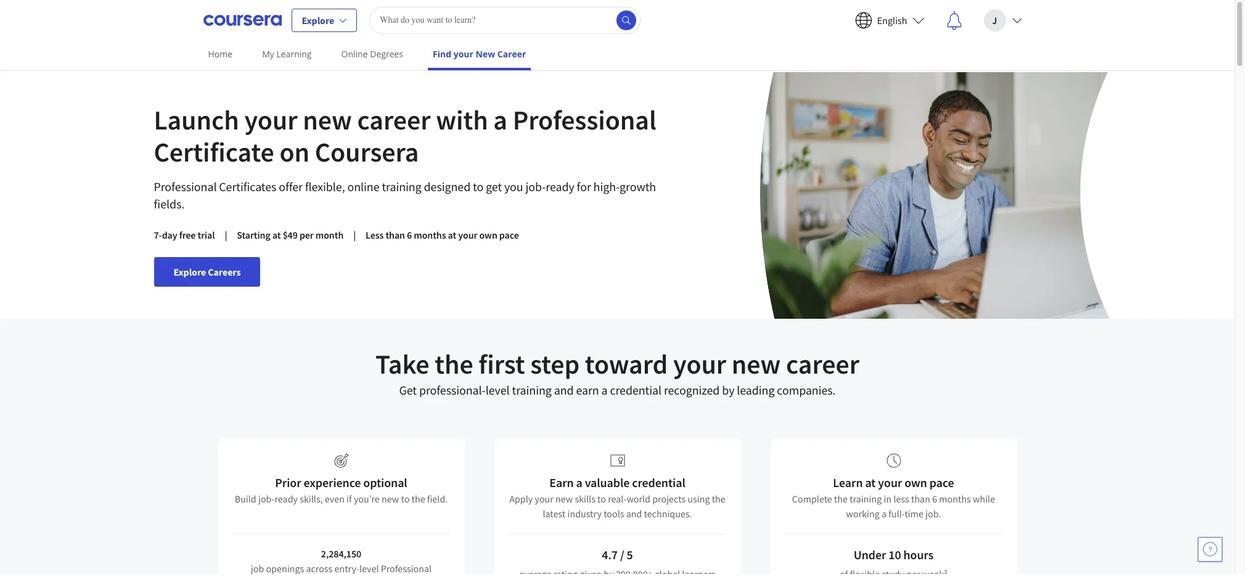 Task type: locate. For each thing, give the bounding box(es) containing it.
at right learn
[[865, 475, 876, 490]]

0 vertical spatial job-
[[526, 179, 546, 194]]

to inside prior experience optional build job-ready skills, even if you're new to the field.
[[401, 493, 410, 505]]

trial | starting
[[198, 229, 271, 241]]

a
[[494, 103, 508, 137], [602, 382, 608, 398], [576, 475, 583, 490], [882, 508, 887, 520]]

months up job.
[[939, 493, 971, 505]]

1 vertical spatial training
[[512, 382, 552, 398]]

1 horizontal spatial job-
[[526, 179, 546, 194]]

pace
[[499, 229, 519, 241], [930, 475, 954, 490]]

2 horizontal spatial to
[[598, 493, 606, 505]]

your inside launch your new career with a professional certificate on coursera
[[244, 103, 298, 137]]

career
[[357, 103, 431, 137], [786, 347, 860, 381]]

english button
[[845, 0, 935, 40]]

careers
[[208, 266, 241, 278]]

explore inside popup button
[[302, 14, 334, 26]]

training inside professional certificates offer flexible, online training designed to get you job-ready for high-growth fields.
[[382, 179, 422, 194]]

1 horizontal spatial 6
[[933, 493, 937, 505]]

job- inside professional certificates offer flexible, online training designed to get you job-ready for high-growth fields.
[[526, 179, 546, 194]]

a inside learn at your own pace complete the training in less than 6 months while working a full-time job.
[[882, 508, 887, 520]]

the inside the earn a valuable credential apply your new skills to real-world projects using the latest industry tools and techniques.
[[712, 493, 726, 505]]

0 horizontal spatial own
[[479, 229, 498, 241]]

even
[[325, 493, 345, 505]]

1 vertical spatial 6
[[933, 493, 937, 505]]

home link
[[203, 40, 238, 68]]

1 vertical spatial credential
[[632, 475, 686, 490]]

online
[[341, 48, 368, 60]]

0 horizontal spatial months
[[414, 229, 446, 241]]

0 horizontal spatial job-
[[258, 493, 275, 505]]

1 horizontal spatial career
[[786, 347, 860, 381]]

job.
[[926, 508, 941, 520]]

growth
[[620, 179, 656, 194]]

learn
[[833, 475, 863, 490]]

0 horizontal spatial to
[[401, 493, 410, 505]]

1 horizontal spatial ready
[[546, 179, 575, 194]]

a left full-
[[882, 508, 887, 520]]

free
[[179, 229, 196, 241]]

1 vertical spatial explore
[[174, 266, 206, 278]]

coursera
[[315, 135, 419, 169]]

0 vertical spatial career
[[357, 103, 431, 137]]

ready down prior
[[275, 493, 298, 505]]

6 up job.
[[933, 493, 937, 505]]

home
[[208, 48, 233, 60]]

pace inside learn at your own pace complete the training in less than 6 months while working a full-time job.
[[930, 475, 954, 490]]

a up skills
[[576, 475, 583, 490]]

you
[[504, 179, 523, 194]]

for
[[577, 179, 591, 194]]

a right with
[[494, 103, 508, 137]]

at down designed
[[448, 229, 456, 241]]

per
[[300, 229, 314, 241]]

own down get
[[479, 229, 498, 241]]

career
[[498, 48, 526, 60]]

1 horizontal spatial training
[[512, 382, 552, 398]]

1 horizontal spatial than
[[911, 493, 931, 505]]

at left $49
[[272, 229, 281, 241]]

2 horizontal spatial at
[[865, 475, 876, 490]]

0 horizontal spatial ready
[[275, 493, 298, 505]]

1 horizontal spatial to
[[473, 179, 484, 194]]

apply
[[510, 493, 533, 505]]

toward
[[585, 347, 668, 381]]

1 horizontal spatial explore
[[302, 14, 334, 26]]

1 horizontal spatial pace
[[930, 475, 954, 490]]

None search field
[[370, 6, 641, 34]]

ready left for
[[546, 179, 575, 194]]

0 horizontal spatial professional
[[154, 179, 217, 194]]

1 vertical spatial professional
[[154, 179, 217, 194]]

the inside learn at your own pace complete the training in less than 6 months while working a full-time job.
[[834, 493, 848, 505]]

new
[[476, 48, 495, 60]]

and down world
[[626, 508, 642, 520]]

training right level
[[512, 382, 552, 398]]

job- right you
[[526, 179, 546, 194]]

level
[[486, 382, 510, 398]]

1 horizontal spatial and
[[626, 508, 642, 520]]

full-
[[889, 508, 905, 520]]

pace down you
[[499, 229, 519, 241]]

0 vertical spatial than
[[386, 229, 405, 241]]

1 vertical spatial and
[[626, 508, 642, 520]]

certificate
[[154, 135, 274, 169]]

1 vertical spatial career
[[786, 347, 860, 381]]

credential up "projects"
[[632, 475, 686, 490]]

the down learn
[[834, 493, 848, 505]]

step
[[530, 347, 580, 381]]

ready
[[546, 179, 575, 194], [275, 493, 298, 505]]

job-
[[526, 179, 546, 194], [258, 493, 275, 505]]

0 horizontal spatial explore
[[174, 266, 206, 278]]

help center image
[[1203, 542, 1218, 557]]

professional certificates offer flexible, online training designed to get you job-ready for high-growth fields.
[[154, 179, 656, 212]]

the up professional-
[[435, 347, 473, 381]]

hours
[[904, 547, 934, 562]]

job- inside prior experience optional build job-ready skills, even if you're new to the field.
[[258, 493, 275, 505]]

training up working
[[850, 493, 882, 505]]

real-
[[608, 493, 627, 505]]

1 vertical spatial job-
[[258, 493, 275, 505]]

a right earn
[[602, 382, 608, 398]]

0 vertical spatial explore
[[302, 14, 334, 26]]

1 vertical spatial own
[[905, 475, 927, 490]]

offer
[[279, 179, 303, 194]]

1 vertical spatial ready
[[275, 493, 298, 505]]

2 vertical spatial training
[[850, 493, 882, 505]]

explore up learning
[[302, 14, 334, 26]]

0 horizontal spatial pace
[[499, 229, 519, 241]]

1 horizontal spatial own
[[905, 475, 927, 490]]

the right using
[[712, 493, 726, 505]]

recognized
[[664, 382, 720, 398]]

0 vertical spatial and
[[554, 382, 574, 398]]

0 vertical spatial training
[[382, 179, 422, 194]]

credential down toward
[[610, 382, 662, 398]]

explore careers
[[174, 266, 241, 278]]

to inside professional certificates offer flexible, online training designed to get you job-ready for high-growth fields.
[[473, 179, 484, 194]]

1 horizontal spatial months
[[939, 493, 971, 505]]

explore left careers
[[174, 266, 206, 278]]

0 vertical spatial ready
[[546, 179, 575, 194]]

take
[[376, 347, 430, 381]]

0 horizontal spatial career
[[357, 103, 431, 137]]

months inside learn at your own pace complete the training in less than 6 months while working a full-time job.
[[939, 493, 971, 505]]

training right online
[[382, 179, 422, 194]]

0 vertical spatial pace
[[499, 229, 519, 241]]

skills,
[[300, 493, 323, 505]]

6 down professional certificates offer flexible, online training designed to get you job-ready for high-growth fields.
[[407, 229, 412, 241]]

complete
[[792, 493, 832, 505]]

training
[[382, 179, 422, 194], [512, 382, 552, 398], [850, 493, 882, 505]]

my
[[262, 48, 274, 60]]

the inside take the first step toward your new career get professional-level training and earn a credential recognized by leading companies.
[[435, 347, 473, 381]]

online degrees link
[[336, 40, 408, 68]]

techniques.
[[644, 508, 692, 520]]

career inside launch your new career with a professional certificate on coursera
[[357, 103, 431, 137]]

0 vertical spatial credential
[[610, 382, 662, 398]]

coursera image
[[203, 10, 282, 30]]

0 vertical spatial professional
[[513, 103, 657, 137]]

new inside prior experience optional build job-ready skills, even if you're new to the field.
[[382, 493, 399, 505]]

explore for explore
[[302, 14, 334, 26]]

earn
[[576, 382, 599, 398]]

6
[[407, 229, 412, 241], [933, 493, 937, 505]]

0 horizontal spatial and
[[554, 382, 574, 398]]

job- right build
[[258, 493, 275, 505]]

leading
[[737, 382, 775, 398]]

2 horizontal spatial training
[[850, 493, 882, 505]]

at
[[272, 229, 281, 241], [448, 229, 456, 241], [865, 475, 876, 490]]

my learning link
[[257, 40, 317, 68]]

0 horizontal spatial at
[[272, 229, 281, 241]]

1 horizontal spatial professional
[[513, 103, 657, 137]]

pace up job.
[[930, 475, 954, 490]]

1 vertical spatial months
[[939, 493, 971, 505]]

0 vertical spatial 6
[[407, 229, 412, 241]]

to left real-
[[598, 493, 606, 505]]

0 horizontal spatial training
[[382, 179, 422, 194]]

1 vertical spatial pace
[[930, 475, 954, 490]]

What do you want to learn? text field
[[370, 6, 641, 34]]

new inside take the first step toward your new career get professional-level training and earn a credential recognized by leading companies.
[[732, 347, 781, 381]]

4.7 / 5
[[602, 547, 633, 562]]

to left get
[[473, 179, 484, 194]]

than down professional certificates offer flexible, online training designed to get you job-ready for high-growth fields.
[[386, 229, 405, 241]]

valuable
[[585, 475, 630, 490]]

6 inside learn at your own pace complete the training in less than 6 months while working a full-time job.
[[933, 493, 937, 505]]

to down "optional"
[[401, 493, 410, 505]]

own up less
[[905, 475, 927, 490]]

professional
[[513, 103, 657, 137], [154, 179, 217, 194]]

find your new career
[[433, 48, 526, 60]]

your
[[454, 48, 474, 60], [244, 103, 298, 137], [458, 229, 478, 241], [673, 347, 727, 381], [878, 475, 902, 490], [535, 493, 554, 505]]

your inside learn at your own pace complete the training in less than 6 months while working a full-time job.
[[878, 475, 902, 490]]

and
[[554, 382, 574, 398], [626, 508, 642, 520]]

new
[[303, 103, 352, 137], [732, 347, 781, 381], [382, 493, 399, 505], [556, 493, 573, 505]]

than up time on the right of the page
[[911, 493, 931, 505]]

months down professional certificates offer flexible, online training designed to get you job-ready for high-growth fields.
[[414, 229, 446, 241]]

1 vertical spatial than
[[911, 493, 931, 505]]

the left field.
[[412, 493, 425, 505]]

and left earn
[[554, 382, 574, 398]]

explore
[[302, 14, 334, 26], [174, 266, 206, 278]]

english
[[877, 14, 907, 26]]



Task type: vqa. For each thing, say whether or not it's contained in the screenshot.
working
yes



Task type: describe. For each thing, give the bounding box(es) containing it.
latest
[[543, 508, 566, 520]]

with
[[436, 103, 488, 137]]

find your new career link
[[428, 40, 531, 70]]

time
[[905, 508, 924, 520]]

your inside the earn a valuable credential apply your new skills to real-world projects using the latest industry tools and techniques.
[[535, 493, 554, 505]]

ready inside prior experience optional build job-ready skills, even if you're new to the field.
[[275, 493, 298, 505]]

optional
[[363, 475, 407, 490]]

while
[[973, 493, 995, 505]]

prior experience optional build job-ready skills, even if you're new to the field.
[[235, 475, 448, 505]]

explore for explore careers
[[174, 266, 206, 278]]

ready inside professional certificates offer flexible, online training designed to get you job-ready for high-growth fields.
[[546, 179, 575, 194]]

a inside the earn a valuable credential apply your new skills to real-world projects using the latest industry tools and techniques.
[[576, 475, 583, 490]]

working
[[846, 508, 880, 520]]

launch
[[154, 103, 239, 137]]

and inside the earn a valuable credential apply your new skills to real-world projects using the latest industry tools and techniques.
[[626, 508, 642, 520]]

high-
[[594, 179, 620, 194]]

your inside take the first step toward your new career get professional-level training and earn a credential recognized by leading companies.
[[673, 347, 727, 381]]

new inside launch your new career with a professional certificate on coursera
[[303, 103, 352, 137]]

the inside prior experience optional build job-ready skills, even if you're new to the field.
[[412, 493, 425, 505]]

credential inside the earn a valuable credential apply your new skills to real-world projects using the latest industry tools and techniques.
[[632, 475, 686, 490]]

skills
[[575, 493, 596, 505]]

learning
[[277, 48, 312, 60]]

my learning
[[262, 48, 312, 60]]

$49
[[283, 229, 298, 241]]

take the first step toward your new career get professional-level training and earn a credential recognized by leading companies.
[[376, 347, 860, 398]]

get
[[399, 382, 417, 398]]

new inside the earn a valuable credential apply your new skills to real-world projects using the latest industry tools and techniques.
[[556, 493, 573, 505]]

credential inside take the first step toward your new career get professional-level training and earn a credential recognized by leading companies.
[[610, 382, 662, 398]]

launch your new career with a professional certificate on coursera
[[154, 103, 657, 169]]

professional inside launch your new career with a professional certificate on coursera
[[513, 103, 657, 137]]

flexible,
[[305, 179, 345, 194]]

fields.
[[154, 196, 184, 212]]

certificates
[[219, 179, 276, 194]]

under
[[854, 547, 886, 562]]

online degrees
[[341, 48, 403, 60]]

by
[[722, 382, 735, 398]]

day
[[162, 229, 177, 241]]

build
[[235, 493, 256, 505]]

using
[[688, 493, 710, 505]]

and inside take the first step toward your new career get professional-level training and earn a credential recognized by leading companies.
[[554, 382, 574, 398]]

designed
[[424, 179, 471, 194]]

2,284,150
[[321, 548, 361, 560]]

projects
[[653, 493, 686, 505]]

4.7
[[602, 547, 618, 562]]

7-day free trial | starting at $49 per month | less than 6 months at your own pace
[[154, 229, 519, 241]]

a inside launch your new career with a professional certificate on coursera
[[494, 103, 508, 137]]

training inside take the first step toward your new career get professional-level training and earn a credential recognized by leading companies.
[[512, 382, 552, 398]]

j button
[[974, 0, 1032, 40]]

find
[[433, 48, 451, 60]]

in
[[884, 493, 892, 505]]

own inside learn at your own pace complete the training in less than 6 months while working a full-time job.
[[905, 475, 927, 490]]

1 horizontal spatial at
[[448, 229, 456, 241]]

industry
[[568, 508, 602, 520]]

world
[[627, 493, 651, 505]]

earn
[[550, 475, 574, 490]]

on
[[280, 135, 310, 169]]

first
[[479, 347, 525, 381]]

0 vertical spatial own
[[479, 229, 498, 241]]

at inside learn at your own pace complete the training in less than 6 months while working a full-time job.
[[865, 475, 876, 490]]

professional inside professional certificates offer flexible, online training designed to get you job-ready for high-growth fields.
[[154, 179, 217, 194]]

prior
[[275, 475, 301, 490]]

explore careers link
[[154, 257, 261, 287]]

month | less
[[316, 229, 384, 241]]

career inside take the first step toward your new career get professional-level training and earn a credential recognized by leading companies.
[[786, 347, 860, 381]]

earn a valuable credential apply your new skills to real-world projects using the latest industry tools and techniques.
[[510, 475, 726, 520]]

j
[[993, 14, 997, 26]]

explore button
[[291, 8, 357, 32]]

degrees
[[370, 48, 403, 60]]

10
[[889, 547, 901, 562]]

professional-
[[419, 382, 486, 398]]

7-
[[154, 229, 162, 241]]

5
[[627, 547, 633, 562]]

get
[[486, 179, 502, 194]]

tools
[[604, 508, 624, 520]]

you're
[[354, 493, 380, 505]]

companies.
[[777, 382, 836, 398]]

a inside take the first step toward your new career get professional-level training and earn a credential recognized by leading companies.
[[602, 382, 608, 398]]

online
[[347, 179, 380, 194]]

to inside the earn a valuable credential apply your new skills to real-world projects using the latest industry tools and techniques.
[[598, 493, 606, 505]]

than inside learn at your own pace complete the training in less than 6 months while working a full-time job.
[[911, 493, 931, 505]]

less
[[894, 493, 910, 505]]

0 horizontal spatial than
[[386, 229, 405, 241]]

0 vertical spatial months
[[414, 229, 446, 241]]

/
[[620, 547, 625, 562]]

0 horizontal spatial 6
[[407, 229, 412, 241]]

field.
[[427, 493, 448, 505]]

training inside learn at your own pace complete the training in less than 6 months while working a full-time job.
[[850, 493, 882, 505]]

experience
[[304, 475, 361, 490]]

learn at your own pace complete the training in less than 6 months while working a full-time job.
[[792, 475, 995, 520]]

under 10 hours
[[854, 547, 934, 562]]



